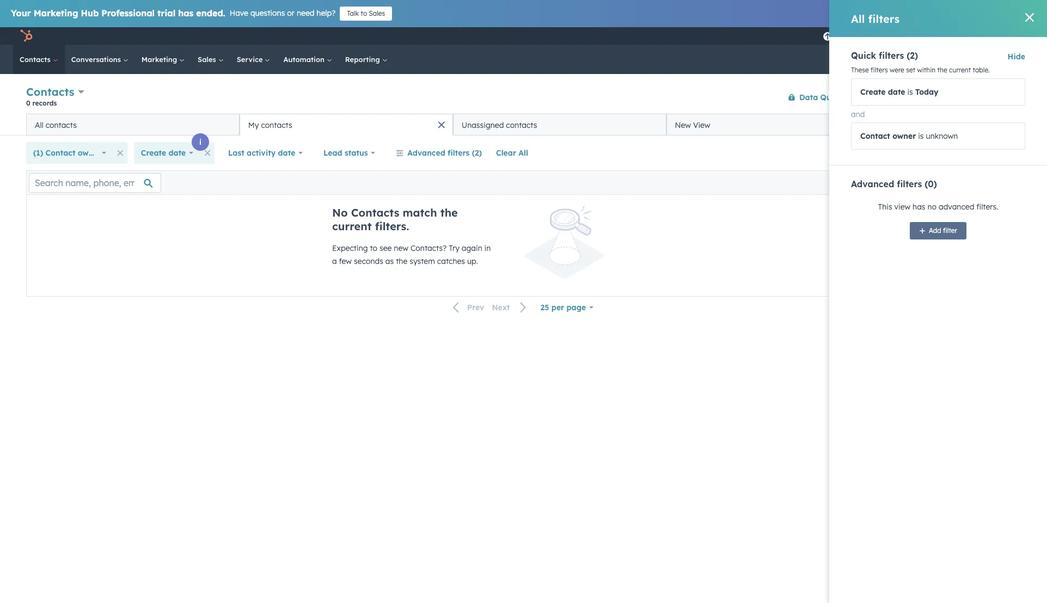 Task type: locate. For each thing, give the bounding box(es) containing it.
create for create date
[[141, 148, 166, 158]]

create down all contacts button
[[141, 148, 166, 158]]

filters for these filters were set within the current table.
[[871, 66, 889, 74]]

settings link
[[943, 30, 957, 42]]

0 vertical spatial i
[[909, 101, 912, 111]]

view right this
[[895, 202, 911, 212]]

unknown
[[927, 131, 959, 141]]

1 vertical spatial filters.
[[375, 220, 409, 233]]

0 vertical spatial contact
[[861, 131, 891, 141]]

1 vertical spatial i
[[199, 137, 202, 147]]

contacts
[[20, 55, 53, 64], [26, 85, 74, 99], [351, 206, 400, 220]]

i button left the last
[[192, 134, 209, 151]]

1 horizontal spatial (2)
[[907, 50, 919, 61]]

(1)
[[33, 148, 43, 158]]

contact down and
[[861, 131, 891, 141]]

upgrade image
[[823, 32, 833, 42]]

add inside button
[[930, 227, 942, 235]]

contacts link
[[13, 45, 65, 74]]

filters. right advanced
[[977, 202, 999, 212]]

contacts inside my contacts button
[[261, 120, 292, 130]]

filters up calling icon dropdown button
[[869, 12, 900, 25]]

import
[[920, 93, 942, 101]]

0 horizontal spatial contact
[[46, 148, 75, 158]]

0 vertical spatial create
[[861, 87, 886, 97]]

create for create date is today
[[861, 87, 886, 97]]

my contacts
[[248, 120, 292, 130]]

0 horizontal spatial create
[[141, 148, 166, 158]]

contacts down "contacts" banner
[[506, 120, 538, 130]]

all down 0 records
[[35, 120, 43, 130]]

contacts right no
[[351, 206, 400, 220]]

1 vertical spatial create
[[141, 148, 166, 158]]

2 horizontal spatial date
[[889, 87, 906, 97]]

1 vertical spatial the
[[441, 206, 458, 220]]

is
[[908, 87, 914, 97], [919, 131, 925, 141]]

1 contacts from the left
[[46, 120, 77, 130]]

these
[[852, 66, 870, 74]]

1 horizontal spatial i button
[[902, 98, 919, 115]]

add up contact owner is unknown
[[904, 120, 919, 130]]

advanced inside button
[[408, 148, 446, 158]]

date right activity
[[278, 148, 296, 158]]

system
[[410, 257, 435, 266]]

1 horizontal spatial contacts
[[261, 120, 292, 130]]

25
[[541, 303, 550, 313]]

hubspot link
[[13, 29, 41, 43]]

0 horizontal spatial is
[[908, 87, 914, 97]]

0 vertical spatial sales
[[369, 9, 385, 17]]

add
[[904, 120, 919, 130], [930, 227, 942, 235]]

date
[[889, 87, 906, 97], [169, 148, 186, 158], [278, 148, 296, 158]]

2 horizontal spatial the
[[938, 66, 948, 74]]

seconds
[[354, 257, 384, 266]]

contacts up records
[[26, 85, 74, 99]]

clear all
[[496, 148, 529, 158]]

hide
[[1008, 52, 1026, 62]]

view for save
[[999, 149, 1013, 157]]

actions
[[865, 93, 888, 101]]

1 horizontal spatial the
[[441, 206, 458, 220]]

2 vertical spatial contacts
[[351, 206, 400, 220]]

view for this
[[895, 202, 911, 212]]

1 horizontal spatial is
[[919, 131, 925, 141]]

0 horizontal spatial has
[[178, 8, 194, 19]]

new view button
[[667, 114, 880, 136]]

contacts down records
[[46, 120, 77, 130]]

1 vertical spatial (2)
[[472, 148, 482, 158]]

is for date
[[908, 87, 914, 97]]

date right the actions
[[889, 87, 906, 97]]

1 vertical spatial advanced
[[852, 179, 895, 190]]

is left today
[[908, 87, 914, 97]]

view inside popup button
[[921, 120, 939, 130]]

try
[[449, 244, 460, 253]]

create inside popup button
[[141, 148, 166, 158]]

view inside button
[[999, 149, 1013, 157]]

1 vertical spatial owner
[[78, 148, 101, 158]]

1 vertical spatial add
[[930, 227, 942, 235]]

date for create date is today
[[889, 87, 906, 97]]

see
[[380, 244, 392, 253]]

to
[[361, 9, 367, 17], [370, 244, 378, 253]]

contacts for unassigned contacts
[[506, 120, 538, 130]]

1 horizontal spatial add
[[930, 227, 942, 235]]

0 horizontal spatial sales
[[198, 55, 218, 64]]

2 horizontal spatial view
[[999, 149, 1013, 157]]

0 horizontal spatial i button
[[192, 134, 209, 151]]

add inside popup button
[[904, 120, 919, 130]]

contacts down hubspot link
[[20, 55, 53, 64]]

0 vertical spatial advanced
[[408, 148, 446, 158]]

date for create date
[[169, 148, 186, 158]]

0 horizontal spatial (2)
[[472, 148, 482, 158]]

0 vertical spatial (2)
[[907, 50, 919, 61]]

marketplaces image
[[904, 32, 914, 42]]

0 horizontal spatial advanced
[[408, 148, 446, 158]]

(2) for quick filters (2)
[[907, 50, 919, 61]]

0 vertical spatial is
[[908, 87, 914, 97]]

filters. inside no contacts match the current filters.
[[375, 220, 409, 233]]

filters up were
[[880, 50, 905, 61]]

0 vertical spatial view
[[921, 120, 939, 130]]

contacts right my
[[261, 120, 292, 130]]

filters inside button
[[448, 148, 470, 158]]

0 horizontal spatial date
[[169, 148, 186, 158]]

views
[[993, 120, 1015, 130]]

no contacts match the current filters.
[[332, 206, 458, 233]]

add left filter
[[930, 227, 942, 235]]

contacts inside contacts link
[[20, 55, 53, 64]]

my
[[248, 120, 259, 130]]

view right save
[[999, 149, 1013, 157]]

page
[[567, 303, 586, 313]]

1 horizontal spatial contact
[[861, 131, 891, 141]]

(2)
[[907, 50, 919, 61], [472, 148, 482, 158]]

1 horizontal spatial owner
[[893, 131, 917, 141]]

1 horizontal spatial to
[[370, 244, 378, 253]]

owner up search name, phone, email addresses, or company search box
[[78, 148, 101, 158]]

i button down create date is today
[[902, 98, 919, 115]]

(1) contact owner button
[[26, 142, 113, 164]]

clear
[[496, 148, 517, 158]]

contacts
[[46, 120, 77, 130], [261, 120, 292, 130], [506, 120, 538, 130]]

view up unknown
[[921, 120, 939, 130]]

filters.
[[977, 202, 999, 212], [375, 220, 409, 233]]

1 vertical spatial current
[[332, 220, 372, 233]]

filters. up see
[[375, 220, 409, 233]]

next
[[492, 303, 510, 313]]

sales right talk
[[369, 9, 385, 17]]

filters down the "unassigned"
[[448, 148, 470, 158]]

i button
[[902, 98, 919, 115], [192, 134, 209, 151]]

(2) inside button
[[472, 148, 482, 158]]

contact right (1)
[[46, 148, 75, 158]]

filters
[[869, 12, 900, 25], [880, 50, 905, 61], [871, 66, 889, 74], [448, 148, 470, 158], [898, 179, 923, 190]]

menu item
[[873, 27, 876, 45]]

to for talk
[[361, 9, 367, 17]]

filters for advanced filters (0)
[[898, 179, 923, 190]]

0 horizontal spatial contacts
[[46, 120, 77, 130]]

2 vertical spatial the
[[396, 257, 408, 266]]

all up "upgrade"
[[852, 12, 866, 25]]

unassigned contacts
[[462, 120, 538, 130]]

all views link
[[974, 114, 1022, 136]]

0 vertical spatial add
[[904, 120, 919, 130]]

0 horizontal spatial marketing
[[34, 8, 78, 19]]

contacts inside all contacts button
[[46, 120, 77, 130]]

0 vertical spatial filters.
[[977, 202, 999, 212]]

filters left the (0)
[[898, 179, 923, 190]]

filter
[[944, 227, 958, 235]]

1 vertical spatial to
[[370, 244, 378, 253]]

to right talk
[[361, 9, 367, 17]]

the right within
[[938, 66, 948, 74]]

current
[[950, 66, 972, 74], [332, 220, 372, 233]]

2 horizontal spatial contacts
[[506, 120, 538, 130]]

the right the "match"
[[441, 206, 458, 220]]

actions button
[[856, 89, 904, 106]]

sales left service at top
[[198, 55, 218, 64]]

have
[[230, 8, 248, 18]]

pagination navigation
[[447, 301, 534, 315]]

service
[[237, 55, 265, 64]]

contacts banner
[[26, 83, 1022, 114]]

is down add view (4/5)
[[919, 131, 925, 141]]

Search HubSpot search field
[[895, 50, 1028, 69]]

add filter
[[930, 227, 958, 235]]

contacts?
[[411, 244, 447, 253]]

date down all contacts button
[[169, 148, 186, 158]]

quick filters (2)
[[852, 50, 919, 61]]

expecting to see new contacts? try again in a few seconds as the system catches up.
[[332, 244, 491, 266]]

calling icon image
[[881, 32, 891, 41]]

0 horizontal spatial add
[[904, 120, 919, 130]]

questions
[[251, 8, 285, 18]]

advanced for advanced filters (0)
[[852, 179, 895, 190]]

to inside button
[[361, 9, 367, 17]]

1 horizontal spatial i
[[909, 101, 912, 111]]

current up expecting
[[332, 220, 372, 233]]

new view
[[675, 120, 711, 130]]

new
[[394, 244, 409, 253]]

contacts inside unassigned contacts button
[[506, 120, 538, 130]]

music
[[998, 32, 1017, 40]]

current left the table.
[[950, 66, 972, 74]]

0 horizontal spatial current
[[332, 220, 372, 233]]

1 vertical spatial contacts
[[26, 85, 74, 99]]

1 vertical spatial has
[[913, 202, 926, 212]]

contact
[[861, 131, 891, 141], [46, 148, 75, 158]]

talk
[[347, 9, 359, 17]]

2 contacts from the left
[[261, 120, 292, 130]]

to left see
[[370, 244, 378, 253]]

0 horizontal spatial to
[[361, 9, 367, 17]]

professional
[[101, 8, 155, 19]]

menu
[[816, 27, 1035, 45]]

filters. for advanced
[[977, 202, 999, 212]]

close image
[[1022, 9, 1030, 18], [1026, 13, 1035, 22]]

1 horizontal spatial has
[[913, 202, 926, 212]]

add view (4/5)
[[904, 120, 961, 130]]

0 vertical spatial to
[[361, 9, 367, 17]]

notifications image
[[963, 32, 973, 42]]

your marketing hub professional trial has ended. have questions or need help?
[[11, 8, 336, 19]]

(0)
[[925, 179, 938, 190]]

has right trial
[[178, 8, 194, 19]]

1 vertical spatial is
[[919, 131, 925, 141]]

0 horizontal spatial owner
[[78, 148, 101, 158]]

1 vertical spatial sales
[[198, 55, 218, 64]]

1 horizontal spatial create
[[861, 87, 886, 97]]

the
[[938, 66, 948, 74], [441, 206, 458, 220], [396, 257, 408, 266]]

(2) for advanced filters (2)
[[472, 148, 482, 158]]

1 horizontal spatial view
[[921, 120, 939, 130]]

owner
[[893, 131, 917, 141], [78, 148, 101, 158]]

marketing left hub
[[34, 8, 78, 19]]

view
[[694, 120, 711, 130]]

(2) up set
[[907, 50, 919, 61]]

sales inside button
[[369, 9, 385, 17]]

create down these
[[861, 87, 886, 97]]

all contacts
[[35, 120, 77, 130]]

1 vertical spatial contact
[[46, 148, 75, 158]]

1 vertical spatial view
[[999, 149, 1013, 157]]

1 horizontal spatial advanced
[[852, 179, 895, 190]]

filters down 'quick filters (2)' at the top of the page
[[871, 66, 889, 74]]

1 horizontal spatial filters.
[[977, 202, 999, 212]]

search button
[[1020, 50, 1038, 69]]

0 horizontal spatial view
[[895, 202, 911, 212]]

has left no
[[913, 202, 926, 212]]

0 horizontal spatial i
[[199, 137, 202, 147]]

0 vertical spatial marketing
[[34, 8, 78, 19]]

marketing down trial
[[142, 55, 179, 64]]

(2) down the "unassigned"
[[472, 148, 482, 158]]

contacts inside contacts popup button
[[26, 85, 74, 99]]

all left views
[[981, 120, 991, 130]]

to inside expecting to see new contacts? try again in a few seconds as the system catches up.
[[370, 244, 378, 253]]

advanced
[[939, 202, 975, 212]]

were
[[890, 66, 905, 74]]

create date button
[[134, 142, 201, 164]]

1 horizontal spatial marketing
[[142, 55, 179, 64]]

quality
[[821, 92, 849, 102]]

the right as
[[396, 257, 408, 266]]

0 vertical spatial contacts
[[20, 55, 53, 64]]

0
[[26, 99, 30, 107]]

3 contacts from the left
[[506, 120, 538, 130]]

unassigned contacts button
[[453, 114, 667, 136]]

1 horizontal spatial date
[[278, 148, 296, 158]]

1 horizontal spatial sales
[[369, 9, 385, 17]]

0 horizontal spatial filters.
[[375, 220, 409, 233]]

0 horizontal spatial the
[[396, 257, 408, 266]]

2 vertical spatial view
[[895, 202, 911, 212]]

save view
[[982, 149, 1013, 157]]

i for top i button
[[909, 101, 912, 111]]

owner down add view (4/5)
[[893, 131, 917, 141]]

1 horizontal spatial current
[[950, 66, 972, 74]]

0 vertical spatial has
[[178, 8, 194, 19]]

notifications button
[[959, 27, 978, 45]]



Task type: describe. For each thing, give the bounding box(es) containing it.
0 vertical spatial owner
[[893, 131, 917, 141]]

sales link
[[191, 45, 230, 74]]

lead
[[324, 148, 343, 158]]

this view has no advanced filters.
[[879, 202, 999, 212]]

lead status
[[324, 148, 368, 158]]

catches
[[438, 257, 465, 266]]

status
[[345, 148, 368, 158]]

talk to sales
[[347, 9, 385, 17]]

to for expecting
[[370, 244, 378, 253]]

create date
[[141, 148, 186, 158]]

contacts inside no contacts match the current filters.
[[351, 206, 400, 220]]

the inside expecting to see new contacts? try again in a few seconds as the system catches up.
[[396, 257, 408, 266]]

music button
[[980, 27, 1034, 45]]

add view (4/5) button
[[885, 114, 974, 136]]

all for all views
[[981, 120, 991, 130]]

advanced filters (2) button
[[389, 142, 489, 164]]

all filters
[[852, 12, 900, 25]]

no
[[332, 206, 348, 220]]

expecting
[[332, 244, 368, 253]]

add for add view (4/5)
[[904, 120, 919, 130]]

upgrade
[[835, 33, 866, 41]]

filters for quick filters (2)
[[880, 50, 905, 61]]

table.
[[974, 66, 991, 74]]

export button
[[924, 176, 959, 190]]

search image
[[1025, 56, 1033, 63]]

reporting
[[345, 55, 382, 64]]

last activity date
[[228, 148, 296, 158]]

is for owner
[[919, 131, 925, 141]]

per
[[552, 303, 565, 313]]

help?
[[317, 8, 336, 18]]

last activity date button
[[221, 142, 310, 164]]

1 vertical spatial marketing
[[142, 55, 179, 64]]

last
[[228, 148, 245, 158]]

calling icon button
[[877, 29, 895, 43]]

owner inside the (1) contact owner popup button
[[78, 148, 101, 158]]

records
[[32, 99, 57, 107]]

these filters were set within the current table.
[[852, 66, 991, 74]]

hide button
[[1008, 50, 1026, 63]]

trial
[[158, 8, 176, 19]]

ended.
[[196, 8, 225, 19]]

marketplaces button
[[897, 27, 920, 45]]

within
[[918, 66, 936, 74]]

new
[[675, 120, 692, 130]]

all views
[[981, 120, 1015, 130]]

match
[[403, 206, 437, 220]]

contact inside the (1) contact owner popup button
[[46, 148, 75, 158]]

few
[[339, 257, 352, 266]]

or
[[287, 8, 295, 18]]

0 records
[[26, 99, 57, 107]]

1 vertical spatial i button
[[192, 134, 209, 151]]

contacts for my contacts
[[261, 120, 292, 130]]

export
[[931, 178, 952, 187]]

advanced filters (0)
[[852, 179, 938, 190]]

settings image
[[945, 32, 955, 42]]

add for add filter
[[930, 227, 942, 235]]

up.
[[468, 257, 478, 266]]

prev button
[[447, 301, 488, 315]]

add filter button
[[911, 222, 967, 240]]

activity
[[247, 148, 276, 158]]

Search name, phone, email addresses, or company search field
[[29, 173, 161, 193]]

contacts button
[[26, 84, 85, 100]]

i for the bottommost i button
[[199, 137, 202, 147]]

save view button
[[963, 144, 1022, 162]]

lead status button
[[317, 142, 383, 164]]

filters for advanced filters (2)
[[448, 148, 470, 158]]

help image
[[927, 32, 937, 42]]

as
[[386, 257, 394, 266]]

create date is today
[[861, 87, 939, 97]]

current inside no contacts match the current filters.
[[332, 220, 372, 233]]

filters. for current
[[375, 220, 409, 233]]

all for all filters
[[852, 12, 866, 25]]

a
[[332, 257, 337, 266]]

automation link
[[277, 45, 339, 74]]

(1) contact owner
[[33, 148, 101, 158]]

advanced filters (2)
[[408, 148, 482, 158]]

the inside no contacts match the current filters.
[[441, 206, 458, 220]]

hubspot image
[[20, 29, 33, 43]]

0 vertical spatial the
[[938, 66, 948, 74]]

conversations
[[71, 55, 123, 64]]

my contacts button
[[240, 114, 453, 136]]

unassigned
[[462, 120, 504, 130]]

menu containing music
[[816, 27, 1035, 45]]

this
[[879, 202, 893, 212]]

your
[[11, 8, 31, 19]]

need
[[297, 8, 315, 18]]

contact owner is unknown
[[861, 131, 959, 141]]

import button
[[910, 89, 951, 106]]

advanced for advanced filters (2)
[[408, 148, 446, 158]]

0 vertical spatial i button
[[902, 98, 919, 115]]

all for all contacts
[[35, 120, 43, 130]]

marketing link
[[135, 45, 191, 74]]

contacts for all contacts
[[46, 120, 77, 130]]

reporting link
[[339, 45, 394, 74]]

data
[[800, 92, 819, 102]]

greg robinson image
[[986, 31, 996, 41]]

25 per page
[[541, 303, 586, 313]]

next button
[[488, 301, 534, 315]]

save
[[982, 149, 997, 157]]

0 vertical spatial current
[[950, 66, 972, 74]]

conversations link
[[65, 45, 135, 74]]

again
[[462, 244, 483, 253]]

filters for all filters
[[869, 12, 900, 25]]

today
[[916, 87, 939, 97]]

automation
[[284, 55, 327, 64]]

all right clear
[[519, 148, 529, 158]]

clear all button
[[489, 142, 536, 164]]

view for add
[[921, 120, 939, 130]]

prev
[[468, 303, 485, 313]]

(4/5)
[[941, 120, 961, 130]]



Task type: vqa. For each thing, say whether or not it's contained in the screenshot.
text field
no



